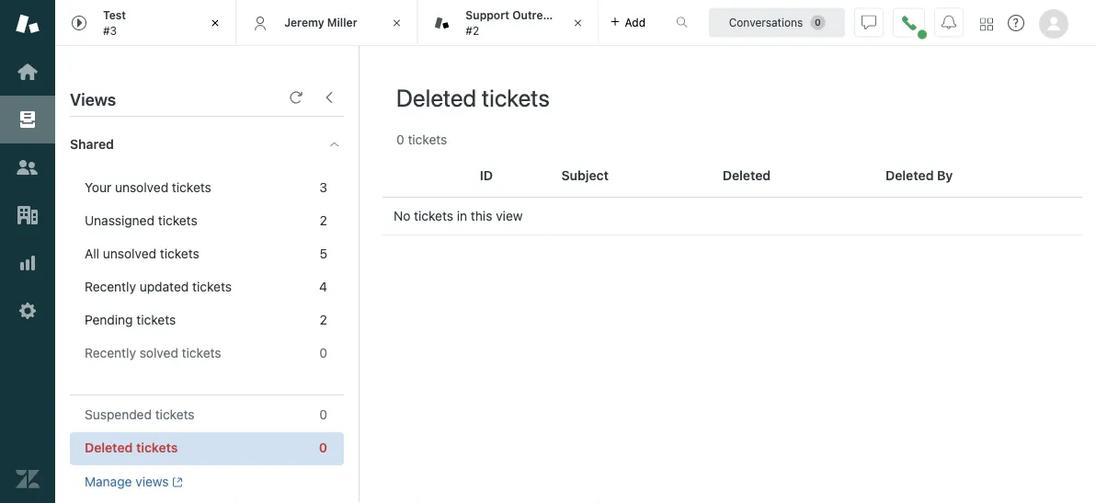Task type: locate. For each thing, give the bounding box(es) containing it.
2 up 5
[[320, 213, 327, 228]]

deleted
[[396, 83, 477, 111], [723, 168, 771, 183], [886, 168, 934, 183], [85, 440, 133, 455]]

1 horizontal spatial tab
[[418, 0, 599, 46]]

subject
[[562, 168, 609, 183]]

conversations button
[[709, 8, 845, 37]]

zendesk support image
[[16, 12, 40, 36]]

1 tab from the left
[[55, 0, 237, 46]]

1 vertical spatial deleted tickets
[[85, 440, 178, 455]]

2
[[320, 213, 327, 228], [320, 312, 327, 327]]

unassigned tickets
[[85, 213, 197, 228]]

1 2 from the top
[[320, 213, 327, 228]]

tickets left the in
[[414, 208, 453, 224]]

reporting image
[[16, 251, 40, 275]]

2 down 4
[[320, 312, 327, 327]]

unsolved down unassigned
[[103, 246, 156, 261]]

manage views link
[[85, 474, 183, 490]]

1 vertical spatial unsolved
[[103, 246, 156, 261]]

0 for deleted tickets
[[319, 440, 327, 455]]

tickets
[[482, 83, 550, 111], [408, 132, 447, 147], [172, 180, 211, 195], [414, 208, 453, 224], [158, 213, 197, 228], [160, 246, 199, 261], [192, 279, 232, 294], [136, 312, 176, 327], [182, 345, 221, 361], [155, 407, 195, 422], [136, 440, 178, 455]]

2 recently from the top
[[85, 345, 136, 361]]

add
[[625, 16, 646, 29]]

collapse views pane image
[[322, 90, 337, 105]]

recently down pending
[[85, 345, 136, 361]]

unsolved up unassigned tickets
[[115, 180, 168, 195]]

unsolved for all
[[103, 246, 156, 261]]

main element
[[0, 0, 55, 503]]

recently up pending
[[85, 279, 136, 294]]

0
[[396, 132, 404, 147], [319, 345, 327, 361], [319, 407, 327, 422], [319, 440, 327, 455]]

tickets down the support outreach #2
[[482, 83, 550, 111]]

support
[[466, 9, 510, 22]]

recently
[[85, 279, 136, 294], [85, 345, 136, 361]]

0 for recently solved tickets
[[319, 345, 327, 361]]

0 vertical spatial 2
[[320, 213, 327, 228]]

organizations image
[[16, 203, 40, 227]]

admin image
[[16, 299, 40, 323]]

3
[[320, 180, 327, 195]]

1 recently from the top
[[85, 279, 136, 294]]

close image
[[206, 14, 225, 32], [388, 14, 406, 32]]

tickets up "views"
[[136, 440, 178, 455]]

close image
[[569, 14, 587, 32]]

refresh views pane image
[[289, 90, 304, 105]]

tab containing test
[[55, 0, 237, 46]]

2 tab from the left
[[418, 0, 599, 46]]

updated
[[140, 279, 189, 294]]

2 close image from the left
[[388, 14, 406, 32]]

deleted tickets down suspended tickets
[[85, 440, 178, 455]]

unsolved
[[115, 180, 168, 195], [103, 246, 156, 261]]

5
[[320, 246, 327, 261]]

#3
[[103, 24, 117, 37]]

jeremy
[[284, 16, 324, 29]]

id
[[480, 168, 493, 183]]

close image right miller
[[388, 14, 406, 32]]

shared button
[[55, 117, 310, 172]]

pending tickets
[[85, 312, 176, 327]]

close image inside jeremy miller tab
[[388, 14, 406, 32]]

1 horizontal spatial close image
[[388, 14, 406, 32]]

suspended
[[85, 407, 152, 422]]

tab
[[55, 0, 237, 46], [418, 0, 599, 46]]

manage
[[85, 474, 132, 489]]

close image left jeremy
[[206, 14, 225, 32]]

deleted tickets for 0
[[85, 440, 178, 455]]

1 horizontal spatial deleted tickets
[[396, 83, 550, 111]]

deleted tickets for 0 tickets
[[396, 83, 550, 111]]

pending
[[85, 312, 133, 327]]

solved
[[140, 345, 178, 361]]

deleted tickets up 0 tickets
[[396, 83, 550, 111]]

0 horizontal spatial deleted tickets
[[85, 440, 178, 455]]

1 vertical spatial 2
[[320, 312, 327, 327]]

recently for recently solved tickets
[[85, 345, 136, 361]]

button displays agent's chat status as invisible. image
[[862, 15, 877, 30]]

1 vertical spatial recently
[[85, 345, 136, 361]]

2 2 from the top
[[320, 312, 327, 327]]

views image
[[16, 108, 40, 132]]

deleted tickets
[[396, 83, 550, 111], [85, 440, 178, 455]]

no
[[394, 208, 411, 224]]

0 horizontal spatial tab
[[55, 0, 237, 46]]

unassigned
[[85, 213, 155, 228]]

0 horizontal spatial close image
[[206, 14, 225, 32]]

conversations
[[729, 16, 803, 29]]

recently for recently updated tickets
[[85, 279, 136, 294]]

1 close image from the left
[[206, 14, 225, 32]]

0 vertical spatial recently
[[85, 279, 136, 294]]

0 vertical spatial deleted tickets
[[396, 83, 550, 111]]

0 vertical spatial unsolved
[[115, 180, 168, 195]]



Task type: vqa. For each thing, say whether or not it's contained in the screenshot.
Customer
no



Task type: describe. For each thing, give the bounding box(es) containing it.
recently solved tickets
[[85, 345, 221, 361]]

get started image
[[16, 60, 40, 84]]

tickets right suspended
[[155, 407, 195, 422]]

customers image
[[16, 155, 40, 179]]

zendesk image
[[16, 467, 40, 491]]

recently updated tickets
[[85, 279, 232, 294]]

tickets down shared dropdown button
[[172, 180, 211, 195]]

by
[[937, 168, 953, 183]]

(opens in a new tab) image
[[169, 477, 183, 488]]

4
[[319, 279, 327, 294]]

deleted by
[[886, 168, 953, 183]]

no tickets in this view
[[394, 208, 523, 224]]

tickets up updated
[[160, 246, 199, 261]]

manage views
[[85, 474, 169, 489]]

your unsolved tickets
[[85, 180, 211, 195]]

get help image
[[1008, 15, 1025, 31]]

0 tickets
[[396, 132, 447, 147]]

your
[[85, 180, 111, 195]]

tabs tab list
[[55, 0, 657, 46]]

all unsolved tickets
[[85, 246, 199, 261]]

jeremy miller tab
[[237, 0, 418, 46]]

tickets down your unsolved tickets
[[158, 213, 197, 228]]

suspended tickets
[[85, 407, 195, 422]]

#2
[[466, 24, 479, 37]]

tickets right updated
[[192, 279, 232, 294]]

views
[[135, 474, 169, 489]]

test
[[103, 9, 126, 22]]

miller
[[327, 16, 357, 29]]

shared
[[70, 137, 114, 152]]

tickets up no
[[408, 132, 447, 147]]

2 for pending tickets
[[320, 312, 327, 327]]

this
[[471, 208, 493, 224]]

jeremy miller
[[284, 16, 357, 29]]

in
[[457, 208, 467, 224]]

support outreach #2
[[466, 9, 563, 37]]

test #3
[[103, 9, 126, 37]]

zendesk products image
[[981, 18, 993, 31]]

tickets down recently updated tickets
[[136, 312, 176, 327]]

add button
[[599, 0, 657, 45]]

view
[[496, 208, 523, 224]]

tickets right solved
[[182, 345, 221, 361]]

0 for suspended tickets
[[319, 407, 327, 422]]

notifications image
[[942, 15, 957, 30]]

tab containing support outreach
[[418, 0, 599, 46]]

2 for unassigned tickets
[[320, 213, 327, 228]]

unsolved for your
[[115, 180, 168, 195]]

all
[[85, 246, 99, 261]]

views
[[70, 89, 116, 109]]

outreach
[[513, 9, 563, 22]]

shared heading
[[55, 117, 359, 172]]



